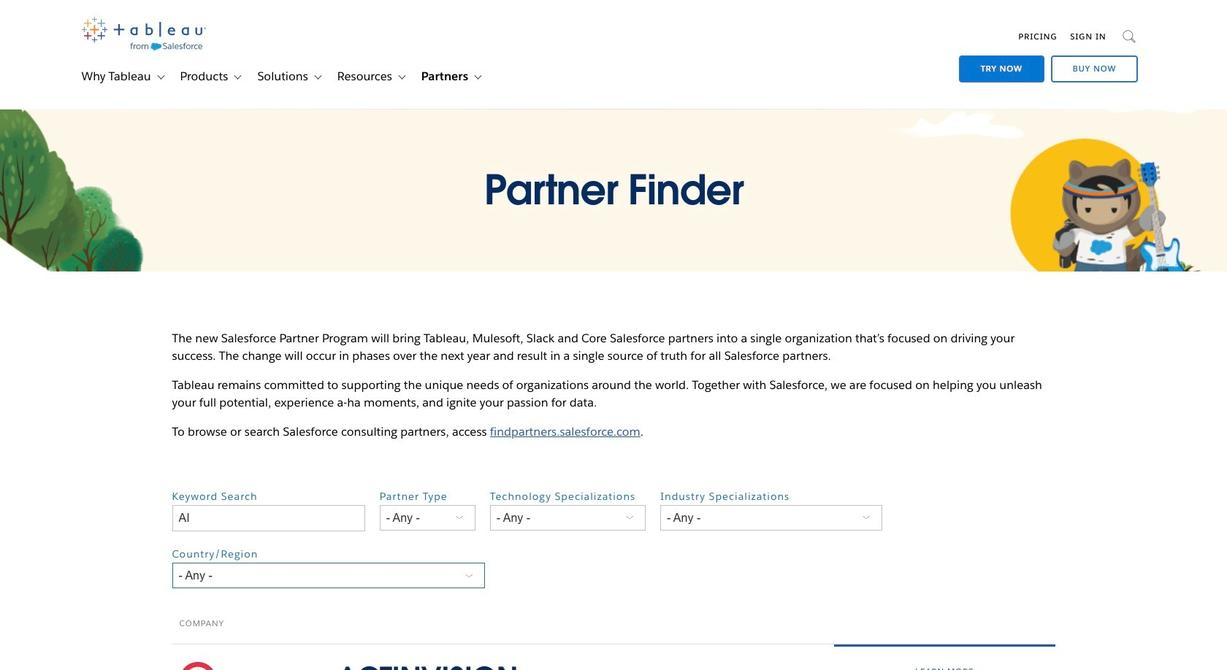 Task type: vqa. For each thing, say whether or not it's contained in the screenshot.
the Tableau, from Salesforce IMAGE
yes



Task type: describe. For each thing, give the bounding box(es) containing it.
menu toggle image
[[153, 70, 166, 83]]

3 menu toggle image from the left
[[394, 70, 408, 83]]

image image
[[179, 663, 311, 671]]

navigation inside main element
[[931, 20, 1139, 86]]

main element
[[47, 0, 1180, 109]]



Task type: locate. For each thing, give the bounding box(es) containing it.
None text field
[[172, 506, 365, 532]]

menu toggle image
[[230, 70, 244, 83], [310, 70, 324, 83], [394, 70, 408, 83], [471, 70, 484, 83]]

4 menu toggle image from the left
[[471, 70, 484, 83]]

tableau, from salesforce image
[[81, 17, 206, 51]]

1 menu toggle image from the left
[[230, 70, 244, 83]]

2 menu toggle image from the left
[[310, 70, 324, 83]]

navigation
[[931, 20, 1139, 86]]



